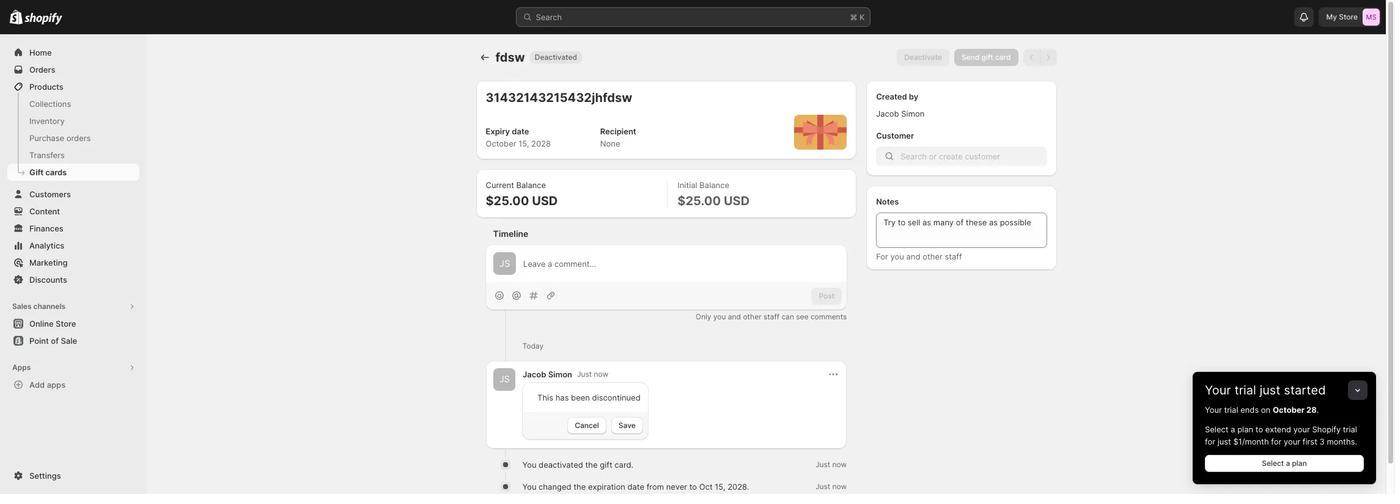 Task type: locate. For each thing, give the bounding box(es) containing it.
0 vertical spatial october
[[486, 139, 517, 149]]

0 vertical spatial plan
[[1238, 425, 1254, 435]]

to left oct
[[690, 483, 697, 493]]

plan for select a plan to extend your shopify trial for just $1/month for your first 3 months.
[[1238, 425, 1254, 435]]

0 horizontal spatial select
[[1205, 425, 1229, 435]]

usd inside initial balance $25.00 usd
[[724, 194, 750, 209]]

your trial just started button
[[1193, 372, 1377, 398]]

point of sale button
[[0, 333, 147, 350]]

only you and other staff can see comments
[[696, 313, 847, 322]]

shopify image
[[10, 10, 23, 24], [25, 13, 63, 25]]

2 for from the left
[[1272, 437, 1282, 447]]

finances link
[[7, 220, 139, 237]]

october inside expiry date october 15, 2028
[[486, 139, 517, 149]]

october down the "expiry" on the top left of the page
[[486, 139, 517, 149]]

deactivated
[[535, 53, 577, 62]]

0 horizontal spatial to
[[690, 483, 697, 493]]

usd inside current balance $25.00 usd
[[532, 194, 558, 209]]

1 vertical spatial date
[[628, 483, 645, 493]]

for left $1/month at the right bottom
[[1205, 437, 1216, 447]]

1 vertical spatial select
[[1262, 459, 1285, 468]]

1 horizontal spatial select
[[1262, 459, 1285, 468]]

deactivate button
[[897, 49, 950, 66]]

gift left card.
[[600, 461, 613, 471]]

0 vertical spatial gift
[[982, 53, 994, 62]]

staff for for you and other staff
[[945, 252, 963, 262]]

just now
[[816, 461, 847, 470], [816, 483, 847, 492]]

1 horizontal spatial store
[[1340, 12, 1358, 21]]

apps
[[47, 380, 66, 390]]

your left ends
[[1205, 406, 1222, 415]]

1 vertical spatial just
[[816, 461, 831, 470]]

for down extend
[[1272, 437, 1282, 447]]

my store image
[[1363, 9, 1380, 26]]

15, right oct
[[715, 483, 726, 493]]

the for gift
[[586, 461, 598, 471]]

0 vertical spatial other
[[923, 252, 943, 262]]

0 horizontal spatial usd
[[532, 194, 558, 209]]

current
[[486, 180, 514, 190]]

just
[[1260, 383, 1281, 398], [1218, 437, 1232, 447]]

discounts link
[[7, 272, 139, 289]]

1 usd from the left
[[532, 194, 558, 209]]

1 vertical spatial october
[[1273, 406, 1305, 415]]

0 vertical spatial now
[[594, 370, 609, 379]]

2 vertical spatial now
[[833, 483, 847, 492]]

simon for jacob simon
[[902, 109, 925, 119]]

add apps
[[29, 380, 66, 390]]

usd for initial balance $25.00 usd
[[724, 194, 750, 209]]

0 vertical spatial avatar with initials j s image
[[493, 253, 516, 275]]

1 vertical spatial staff
[[764, 313, 780, 322]]

balance
[[517, 180, 546, 190], [700, 180, 730, 190]]

sales channels
[[12, 302, 66, 311]]

select down your trial ends on october 28 .
[[1205, 425, 1229, 435]]

Search or create customer text field
[[901, 147, 1047, 166]]

just left $1/month at the right bottom
[[1218, 437, 1232, 447]]

home link
[[7, 44, 139, 61]]

usd
[[532, 194, 558, 209], [724, 194, 750, 209]]

0 vertical spatial you
[[523, 461, 537, 471]]

0 horizontal spatial 15,
[[519, 139, 529, 149]]

0 vertical spatial store
[[1340, 12, 1358, 21]]

15, inside expiry date october 15, 2028
[[519, 139, 529, 149]]

home
[[29, 48, 52, 57]]

comments
[[811, 313, 847, 322]]

1 vertical spatial your
[[1205, 406, 1222, 415]]

avatar with initials j s image
[[493, 253, 516, 275], [493, 369, 516, 391]]

from
[[647, 483, 664, 493]]

1 vertical spatial just now
[[816, 483, 847, 492]]

your left first
[[1284, 437, 1301, 447]]

0 horizontal spatial gift
[[600, 461, 613, 471]]

1 horizontal spatial and
[[907, 252, 921, 262]]

0 horizontal spatial staff
[[764, 313, 780, 322]]

search
[[536, 12, 562, 22]]

1 horizontal spatial simon
[[902, 109, 925, 119]]

1 just now from the top
[[816, 461, 847, 470]]

now for you deactivated the gift card.
[[833, 461, 847, 470]]

a inside "link"
[[1286, 459, 1291, 468]]

the down you deactivated the gift card.
[[574, 483, 586, 493]]

$25.00 inside initial balance $25.00 usd
[[678, 194, 721, 209]]

1 horizontal spatial to
[[1256, 425, 1264, 435]]

0 vertical spatial staff
[[945, 252, 963, 262]]

2 vertical spatial trial
[[1344, 425, 1358, 435]]

1 horizontal spatial date
[[628, 483, 645, 493]]

1 horizontal spatial plan
[[1293, 459, 1308, 468]]

1 horizontal spatial jacob
[[877, 109, 899, 119]]

store right my
[[1340, 12, 1358, 21]]

1 vertical spatial avatar with initials j s image
[[493, 369, 516, 391]]

0 vertical spatial just
[[1260, 383, 1281, 398]]

cancel
[[575, 422, 599, 431]]

1 for from the left
[[1205, 437, 1216, 447]]

to
[[1256, 425, 1264, 435], [690, 483, 697, 493]]

0 vertical spatial select
[[1205, 425, 1229, 435]]

my
[[1327, 12, 1338, 21]]

1 vertical spatial plan
[[1293, 459, 1308, 468]]

date
[[512, 127, 529, 136], [628, 483, 645, 493]]

0 horizontal spatial $25.00
[[486, 194, 529, 209]]

this
[[538, 393, 554, 403]]

1 vertical spatial store
[[56, 319, 76, 329]]

your inside dropdown button
[[1205, 383, 1232, 398]]

balance right initial
[[700, 180, 730, 190]]

you right only
[[714, 313, 726, 322]]

k
[[860, 12, 865, 22]]

customers link
[[7, 186, 139, 203]]

changed
[[539, 483, 572, 493]]

1 vertical spatial other
[[743, 313, 762, 322]]

2 usd from the left
[[724, 194, 750, 209]]

jacob for jacob simon
[[877, 109, 899, 119]]

simon
[[902, 109, 925, 119], [548, 370, 572, 380]]

gift left card
[[982, 53, 994, 62]]

customer
[[877, 131, 914, 141]]

the
[[586, 461, 598, 471], [574, 483, 586, 493]]

select a plan
[[1262, 459, 1308, 468]]

you
[[523, 461, 537, 471], [523, 483, 537, 493]]

0 horizontal spatial store
[[56, 319, 76, 329]]

october up extend
[[1273, 406, 1305, 415]]

the up expiration
[[586, 461, 598, 471]]

trial for just
[[1235, 383, 1257, 398]]

you deactivated the gift card.
[[523, 461, 634, 471]]

0 vertical spatial date
[[512, 127, 529, 136]]

1 horizontal spatial usd
[[724, 194, 750, 209]]

select
[[1205, 425, 1229, 435], [1262, 459, 1285, 468]]

other for only
[[743, 313, 762, 322]]

plan up $1/month at the right bottom
[[1238, 425, 1254, 435]]

notes
[[877, 197, 899, 207]]

2 $25.00 from the left
[[678, 194, 721, 209]]

⌘
[[850, 12, 858, 22]]

0 vertical spatial a
[[1231, 425, 1236, 435]]

you for only
[[714, 313, 726, 322]]

0 vertical spatial just
[[577, 370, 592, 379]]

trial up ends
[[1235, 383, 1257, 398]]

1 vertical spatial you
[[714, 313, 726, 322]]

other down add a note text field
[[923, 252, 943, 262]]

and right for
[[907, 252, 921, 262]]

2 vertical spatial just
[[816, 483, 831, 492]]

0 horizontal spatial october
[[486, 139, 517, 149]]

1 vertical spatial jacob
[[523, 370, 546, 380]]

1 horizontal spatial other
[[923, 252, 943, 262]]

0 horizontal spatial and
[[728, 313, 741, 322]]

a down select a plan to extend your shopify trial for just $1/month for your first 3 months.
[[1286, 459, 1291, 468]]

store for online store
[[56, 319, 76, 329]]

1 horizontal spatial $25.00
[[678, 194, 721, 209]]

0 vertical spatial jacob
[[877, 109, 899, 119]]

0 horizontal spatial for
[[1205, 437, 1216, 447]]

2 balance from the left
[[700, 180, 730, 190]]

1 vertical spatial just
[[1218, 437, 1232, 447]]

0 horizontal spatial date
[[512, 127, 529, 136]]

0 vertical spatial trial
[[1235, 383, 1257, 398]]

your
[[1294, 425, 1311, 435], [1284, 437, 1301, 447]]

1 vertical spatial your
[[1284, 437, 1301, 447]]

1 vertical spatial the
[[574, 483, 586, 493]]

point
[[29, 336, 49, 346]]

1 horizontal spatial 15,
[[715, 483, 726, 493]]

just up on
[[1260, 383, 1281, 398]]

a inside select a plan to extend your shopify trial for just $1/month for your first 3 months.
[[1231, 425, 1236, 435]]

Add a note text field
[[877, 213, 1047, 248]]

0 horizontal spatial shopify image
[[10, 10, 23, 24]]

1 horizontal spatial you
[[891, 252, 904, 262]]

0 horizontal spatial plan
[[1238, 425, 1254, 435]]

next image
[[1042, 51, 1055, 64]]

1 horizontal spatial for
[[1272, 437, 1282, 447]]

now
[[594, 370, 609, 379], [833, 461, 847, 470], [833, 483, 847, 492]]

your trial just started
[[1205, 383, 1326, 398]]

1 horizontal spatial just
[[1260, 383, 1281, 398]]

a up $1/month at the right bottom
[[1231, 425, 1236, 435]]

post button
[[812, 288, 842, 305]]

other left can
[[743, 313, 762, 322]]

sales
[[12, 302, 32, 311]]

1 vertical spatial a
[[1286, 459, 1291, 468]]

simon for jacob simon just now
[[548, 370, 572, 380]]

you left changed
[[523, 483, 537, 493]]

trial inside dropdown button
[[1235, 383, 1257, 398]]

october inside your trial just started element
[[1273, 406, 1305, 415]]

0 vertical spatial just now
[[816, 461, 847, 470]]

you for you deactivated the gift card.
[[523, 461, 537, 471]]

0 vertical spatial 15,
[[519, 139, 529, 149]]

online store link
[[7, 316, 139, 333]]

store inside button
[[56, 319, 76, 329]]

date right the "expiry" on the top left of the page
[[512, 127, 529, 136]]

2 just now from the top
[[816, 483, 847, 492]]

1 horizontal spatial staff
[[945, 252, 963, 262]]

select down select a plan to extend your shopify trial for just $1/month for your first 3 months.
[[1262, 459, 1285, 468]]

1 $25.00 from the left
[[486, 194, 529, 209]]

2 your from the top
[[1205, 406, 1222, 415]]

content link
[[7, 203, 139, 220]]

1 your from the top
[[1205, 383, 1232, 398]]

deactivated
[[539, 461, 583, 471]]

simon down by
[[902, 109, 925, 119]]

balance inside current balance $25.00 usd
[[517, 180, 546, 190]]

you for for
[[891, 252, 904, 262]]

1 horizontal spatial october
[[1273, 406, 1305, 415]]

jacob
[[877, 109, 899, 119], [523, 370, 546, 380]]

simon up the has
[[548, 370, 572, 380]]

date left from
[[628, 483, 645, 493]]

you for you changed the expiration date from never to oct 15, 2028.
[[523, 483, 537, 493]]

trial left ends
[[1225, 406, 1239, 415]]

$25.00 down current
[[486, 194, 529, 209]]

1 you from the top
[[523, 461, 537, 471]]

staff down add a note text field
[[945, 252, 963, 262]]

just
[[577, 370, 592, 379], [816, 461, 831, 470], [816, 483, 831, 492]]

1 balance from the left
[[517, 180, 546, 190]]

1 vertical spatial now
[[833, 461, 847, 470]]

trial up months.
[[1344, 425, 1358, 435]]

trial for ends
[[1225, 406, 1239, 415]]

for you and other staff
[[877, 252, 963, 262]]

1 vertical spatial trial
[[1225, 406, 1239, 415]]

jacob up this on the bottom
[[523, 370, 546, 380]]

initial
[[678, 180, 698, 190]]

you right for
[[891, 252, 904, 262]]

your up your trial ends on october 28 .
[[1205, 383, 1232, 398]]

date inside expiry date october 15, 2028
[[512, 127, 529, 136]]

this has been discontinued
[[538, 393, 641, 403]]

for
[[877, 252, 889, 262]]

0 vertical spatial the
[[586, 461, 598, 471]]

1 vertical spatial simon
[[548, 370, 572, 380]]

to up $1/month at the right bottom
[[1256, 425, 1264, 435]]

for
[[1205, 437, 1216, 447], [1272, 437, 1282, 447]]

october
[[486, 139, 517, 149], [1273, 406, 1305, 415]]

1 vertical spatial and
[[728, 313, 741, 322]]

15, left 2028
[[519, 139, 529, 149]]

content
[[29, 207, 60, 217]]

1 horizontal spatial balance
[[700, 180, 730, 190]]

0 horizontal spatial balance
[[517, 180, 546, 190]]

you
[[891, 252, 904, 262], [714, 313, 726, 322]]

settings link
[[7, 468, 139, 485]]

none
[[600, 139, 620, 149]]

jacob for jacob simon just now
[[523, 370, 546, 380]]

1 horizontal spatial gift
[[982, 53, 994, 62]]

plan down first
[[1293, 459, 1308, 468]]

2 you from the top
[[523, 483, 537, 493]]

0 vertical spatial you
[[891, 252, 904, 262]]

balance right current
[[517, 180, 546, 190]]

shopify
[[1313, 425, 1341, 435]]

balance inside initial balance $25.00 usd
[[700, 180, 730, 190]]

select inside select a plan to extend your shopify trial for just $1/month for your first 3 months.
[[1205, 425, 1229, 435]]

channels
[[33, 302, 66, 311]]

other
[[923, 252, 943, 262], [743, 313, 762, 322]]

0 vertical spatial your
[[1205, 383, 1232, 398]]

jacob down "created"
[[877, 109, 899, 119]]

today
[[523, 342, 544, 351]]

you left the deactivated
[[523, 461, 537, 471]]

just inside dropdown button
[[1260, 383, 1281, 398]]

0 horizontal spatial other
[[743, 313, 762, 322]]

0 vertical spatial simon
[[902, 109, 925, 119]]

gift inside button
[[982, 53, 994, 62]]

staff left can
[[764, 313, 780, 322]]

and right only
[[728, 313, 741, 322]]

1 horizontal spatial a
[[1286, 459, 1291, 468]]

0 horizontal spatial simon
[[548, 370, 572, 380]]

and for for
[[907, 252, 921, 262]]

1 vertical spatial you
[[523, 483, 537, 493]]

$25.00 inside current balance $25.00 usd
[[486, 194, 529, 209]]

select for select a plan
[[1262, 459, 1285, 468]]

finances
[[29, 224, 63, 234]]

0 horizontal spatial jacob
[[523, 370, 546, 380]]

plan inside "link"
[[1293, 459, 1308, 468]]

a
[[1231, 425, 1236, 435], [1286, 459, 1291, 468]]

0 horizontal spatial just
[[1218, 437, 1232, 447]]

select inside "link"
[[1262, 459, 1285, 468]]

save
[[619, 422, 636, 431]]

0 horizontal spatial you
[[714, 313, 726, 322]]

trial
[[1235, 383, 1257, 398], [1225, 406, 1239, 415], [1344, 425, 1358, 435]]

transfers link
[[7, 147, 139, 164]]

plan inside select a plan to extend your shopify trial for just $1/month for your first 3 months.
[[1238, 425, 1254, 435]]

$25.00 down initial
[[678, 194, 721, 209]]

a for select a plan
[[1286, 459, 1291, 468]]

marketing
[[29, 258, 68, 268]]

0 vertical spatial to
[[1256, 425, 1264, 435]]

.
[[1317, 406, 1319, 415]]

store up sale
[[56, 319, 76, 329]]

your up first
[[1294, 425, 1311, 435]]

plan
[[1238, 425, 1254, 435], [1293, 459, 1308, 468]]

⌘ k
[[850, 12, 865, 22]]

0 horizontal spatial a
[[1231, 425, 1236, 435]]

0 vertical spatial and
[[907, 252, 921, 262]]

1 vertical spatial 15,
[[715, 483, 726, 493]]

staff
[[945, 252, 963, 262], [764, 313, 780, 322]]



Task type: describe. For each thing, give the bounding box(es) containing it.
cancel button
[[568, 418, 607, 435]]

jacob simon
[[877, 109, 925, 119]]

now for you changed the expiration date from never to oct 15, 2028.
[[833, 483, 847, 492]]

recipient
[[600, 127, 637, 136]]

gift
[[29, 168, 44, 177]]

plan for select a plan
[[1293, 459, 1308, 468]]

$25.00 for initial balance $25.00 usd
[[678, 194, 721, 209]]

sales channels button
[[7, 298, 139, 316]]

current balance $25.00 usd
[[486, 180, 558, 209]]

deactivate
[[905, 53, 942, 62]]

just inside jacob simon just now
[[577, 370, 592, 379]]

your trial just started element
[[1193, 404, 1377, 485]]

just for you deactivated the gift card.
[[816, 461, 831, 470]]

see
[[796, 313, 809, 322]]

card.
[[615, 461, 634, 471]]

orders
[[66, 133, 91, 143]]

purchase orders
[[29, 133, 91, 143]]

28
[[1307, 406, 1317, 415]]

can
[[782, 313, 794, 322]]

marketing link
[[7, 254, 139, 272]]

collections link
[[7, 95, 139, 113]]

select for select a plan to extend your shopify trial for just $1/month for your first 3 months.
[[1205, 425, 1229, 435]]

inventory
[[29, 116, 65, 126]]

months.
[[1327, 437, 1358, 447]]

expiry
[[486, 127, 510, 136]]

post
[[819, 292, 835, 301]]

inventory link
[[7, 113, 139, 130]]

2028
[[532, 139, 551, 149]]

1 vertical spatial to
[[690, 483, 697, 493]]

products link
[[7, 78, 139, 95]]

analytics
[[29, 241, 64, 251]]

staff for only you and other staff can see comments
[[764, 313, 780, 322]]

2028.
[[728, 483, 749, 493]]

just inside select a plan to extend your shopify trial for just $1/month for your first 3 months.
[[1218, 437, 1232, 447]]

online
[[29, 319, 54, 329]]

first
[[1303, 437, 1318, 447]]

online store
[[29, 319, 76, 329]]

just now for you deactivated the gift card.
[[816, 461, 847, 470]]

created
[[877, 92, 907, 102]]

Leave a comment... text field
[[538, 392, 641, 404]]

31432143215432jhfdsw
[[486, 91, 633, 105]]

recipient none
[[600, 127, 637, 149]]

send
[[962, 53, 980, 62]]

balance for current balance $25.00 usd
[[517, 180, 546, 190]]

1 avatar with initials j s image from the top
[[493, 253, 516, 275]]

your for your trial ends on october 28 .
[[1205, 406, 1222, 415]]

usd for current balance $25.00 usd
[[532, 194, 558, 209]]

expiration
[[588, 483, 626, 493]]

your trial ends on october 28 .
[[1205, 406, 1319, 415]]

started
[[1285, 383, 1326, 398]]

$25.00 for current balance $25.00 usd
[[486, 194, 529, 209]]

orders
[[29, 65, 55, 75]]

oct
[[700, 483, 713, 493]]

the for expiration
[[574, 483, 586, 493]]

analytics link
[[7, 237, 139, 254]]

sale
[[61, 336, 77, 346]]

apps button
[[7, 360, 139, 377]]

products
[[29, 82, 63, 92]]

purchase
[[29, 133, 64, 143]]

save button
[[612, 418, 643, 435]]

fdsw
[[496, 50, 525, 65]]

add apps button
[[7, 377, 139, 394]]

created by
[[877, 92, 919, 102]]

previous image
[[1026, 51, 1038, 64]]

trial inside select a plan to extend your shopify trial for just $1/month for your first 3 months.
[[1344, 425, 1358, 435]]

on
[[1262, 406, 1271, 415]]

point of sale link
[[7, 333, 139, 350]]

select a plan link
[[1205, 456, 1365, 473]]

balance for initial balance $25.00 usd
[[700, 180, 730, 190]]

send gift card
[[962, 53, 1011, 62]]

discounts
[[29, 275, 67, 285]]

collections
[[29, 99, 71, 109]]

now inside jacob simon just now
[[594, 370, 609, 379]]

store for my store
[[1340, 12, 1358, 21]]

1 vertical spatial gift
[[600, 461, 613, 471]]

extend
[[1266, 425, 1292, 435]]

your for your trial just started
[[1205, 383, 1232, 398]]

settings
[[29, 472, 61, 481]]

transfers
[[29, 150, 65, 160]]

to inside select a plan to extend your shopify trial for just $1/month for your first 3 months.
[[1256, 425, 1264, 435]]

and for only
[[728, 313, 741, 322]]

other for for
[[923, 252, 943, 262]]

Leave a comment... text field
[[523, 258, 840, 270]]

$1/month
[[1234, 437, 1270, 447]]

timeline
[[493, 229, 529, 239]]

a for select a plan to extend your shopify trial for just $1/month for your first 3 months.
[[1231, 425, 1236, 435]]

never
[[666, 483, 687, 493]]

online store button
[[0, 316, 147, 333]]

initial balance $25.00 usd
[[678, 180, 750, 209]]

send gift card button
[[955, 49, 1019, 66]]

apps
[[12, 363, 31, 372]]

gift cards
[[29, 168, 67, 177]]

discontinued
[[592, 393, 641, 403]]

1 horizontal spatial shopify image
[[25, 13, 63, 25]]

gift cards link
[[7, 164, 139, 181]]

select a plan to extend your shopify trial for just $1/month for your first 3 months.
[[1205, 425, 1358, 447]]

just now for you changed the expiration date from never to oct 15, 2028.
[[816, 483, 847, 492]]

31432143215432jhfdsw button
[[486, 91, 633, 105]]

2 avatar with initials j s image from the top
[[493, 369, 516, 391]]

of
[[51, 336, 59, 346]]

ends
[[1241, 406, 1259, 415]]

expiry date october 15, 2028
[[486, 127, 551, 149]]

3
[[1320, 437, 1325, 447]]

card
[[996, 53, 1011, 62]]

just for you changed the expiration date from never to oct 15, 2028.
[[816, 483, 831, 492]]

0 vertical spatial your
[[1294, 425, 1311, 435]]

has
[[556, 393, 569, 403]]

orders link
[[7, 61, 139, 78]]



Task type: vqa. For each thing, say whether or not it's contained in the screenshot.
text box
no



